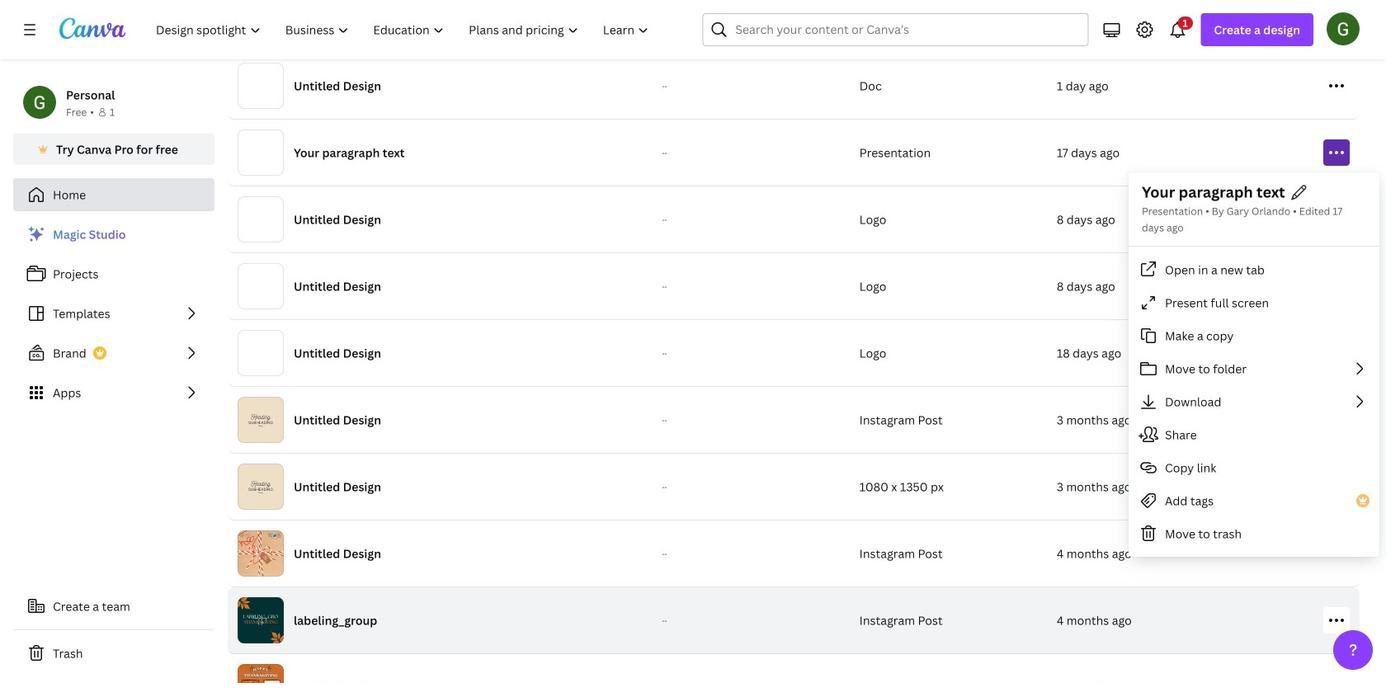 Task type: vqa. For each thing, say whether or not it's contained in the screenshot.
the leftmost The Presentation
no



Task type: locate. For each thing, give the bounding box(es) containing it.
None search field
[[703, 13, 1089, 46]]

gary orlando image
[[1327, 12, 1360, 45]]

Search search field
[[736, 14, 1056, 45]]

list
[[13, 218, 215, 409]]



Task type: describe. For each thing, give the bounding box(es) containing it.
top level navigation element
[[145, 13, 663, 46]]



